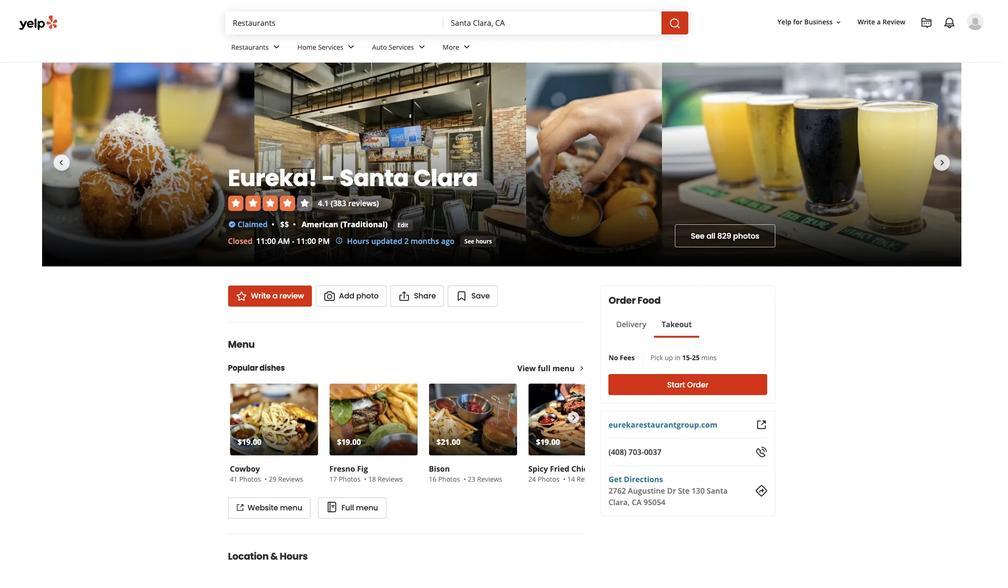 Task type: vqa. For each thing, say whether or not it's contained in the screenshot.
Search image
yes



Task type: describe. For each thing, give the bounding box(es) containing it.
save button
[[448, 286, 498, 307]]

(383 reviews) link
[[331, 198, 379, 209]]

takeout tab panel
[[609, 338, 700, 342]]

auto services
[[373, 42, 414, 52]]

17
[[330, 475, 337, 484]]

23
[[468, 475, 476, 484]]

yelp for business button
[[774, 14, 847, 31]]

see for see all 829 photos
[[691, 231, 705, 242]]

home
[[298, 42, 317, 52]]

home services link
[[290, 34, 365, 62]]

24 chevron down v2 image
[[416, 41, 428, 53]]

maria w. image
[[968, 13, 985, 30]]

cowboy image
[[230, 384, 318, 456]]

2 horizontal spatial menu
[[553, 363, 575, 374]]

4.1
[[318, 198, 329, 209]]

24 directions v2 image
[[756, 485, 768, 497]]

in
[[675, 353, 681, 362]]

eurekarestaurantgroup.com
[[609, 420, 718, 430]]

photo
[[357, 291, 379, 302]]

photos inside cowboy 41 photos
[[239, 475, 261, 484]]

takeout
[[662, 319, 692, 330]]

write a review link
[[228, 286, 312, 307]]

23 reviews
[[468, 475, 503, 484]]

0 vertical spatial order
[[609, 294, 636, 307]]

photos inside spicy fried chicken sandwich 24 photos
[[538, 475, 560, 484]]

18 reviews
[[369, 475, 403, 484]]

for
[[794, 17, 803, 27]]

search image
[[670, 18, 681, 29]]

see all 829 photos link
[[676, 225, 776, 248]]

829
[[718, 231, 732, 242]]

703-
[[629, 447, 645, 458]]

41
[[230, 475, 238, 484]]

dr
[[668, 486, 677, 496]]

none field near
[[451, 18, 654, 28]]

29
[[269, 475, 277, 484]]

15-
[[683, 353, 693, 362]]

menu for website menu
[[280, 503, 302, 514]]

14
[[568, 475, 575, 484]]

updated
[[372, 236, 403, 247]]

bison 16 photos
[[429, 464, 460, 484]]

24 menu v2 image
[[326, 502, 338, 513]]

bison
[[429, 464, 450, 474]]

pick up in 15-25 mins
[[651, 353, 717, 362]]

reviews)
[[349, 198, 379, 209]]

share
[[414, 291, 436, 302]]

write a review
[[858, 17, 906, 27]]

edit
[[398, 221, 409, 229]]

get
[[609, 474, 622, 485]]

fried
[[550, 464, 570, 474]]

&
[[271, 550, 278, 564]]

16 info v2 image
[[336, 237, 343, 245]]

write for write a review
[[251, 291, 271, 302]]

clara
[[414, 162, 478, 194]]

sandwich
[[604, 464, 641, 474]]

start order button
[[609, 374, 768, 395]]

(traditional)
[[341, 219, 388, 230]]

claimed
[[238, 219, 268, 230]]

write a review link
[[855, 14, 910, 31]]

1 vertical spatial hours
[[280, 550, 308, 564]]

16 claim filled v2 image
[[228, 221, 236, 228]]

projects image
[[922, 17, 933, 29]]

hours inside info "alert"
[[347, 236, 370, 247]]

get directions link
[[609, 474, 664, 485]]

months
[[411, 236, 440, 247]]

services for auto services
[[389, 42, 414, 52]]

tab list containing delivery
[[609, 319, 700, 338]]

24 share v2 image
[[399, 291, 410, 302]]

130
[[692, 486, 705, 496]]

delivery
[[617, 319, 647, 330]]

eurekarestaurantgroup.com link
[[609, 420, 718, 430]]

ste
[[679, 486, 690, 496]]

16 chevron down v2 image
[[835, 19, 843, 26]]

reviews for spicy
[[577, 475, 602, 484]]

24
[[529, 475, 536, 484]]

spicy
[[529, 464, 549, 474]]

0 horizontal spatial -
[[292, 236, 295, 247]]

menu element
[[213, 322, 641, 519]]

start order
[[668, 379, 709, 390]]

$21.00
[[437, 437, 461, 448]]

am
[[278, 236, 290, 247]]

see all 829 photos
[[691, 231, 760, 242]]

a for review
[[273, 291, 278, 302]]

$19.00 for spicy
[[536, 437, 561, 448]]

4.1 (383 reviews)
[[318, 198, 379, 209]]

photo of eureka! - santa clara - santa clara, ca, us. mac & cheese balls ($9.50) image
[[0, 63, 192, 267]]

full menu
[[342, 503, 378, 514]]

none field find
[[233, 18, 436, 28]]

16 external link v2 image
[[236, 504, 244, 512]]

24 chevron down v2 image for restaurants
[[271, 41, 282, 53]]

next image
[[937, 157, 949, 168]]

24 camera v2 image
[[324, 291, 335, 302]]

pm
[[318, 236, 330, 247]]

pick
[[651, 353, 664, 362]]

ca
[[632, 497, 642, 508]]

hours updated 2 months ago
[[347, 236, 455, 247]]

full
[[538, 363, 551, 374]]

$19.00 for fresno
[[337, 437, 361, 448]]

see for see hours
[[465, 237, 475, 245]]

menu for full menu
[[356, 503, 378, 514]]

full menu link
[[318, 498, 387, 519]]

24 save outline v2 image
[[456, 291, 468, 302]]



Task type: locate. For each thing, give the bounding box(es) containing it.
None field
[[233, 18, 436, 28], [451, 18, 654, 28]]

(408)
[[609, 447, 627, 458]]

0037
[[645, 447, 662, 458]]

spicy fried chicken sandwich 24 photos
[[529, 464, 641, 484]]

see inside 'link'
[[465, 237, 475, 245]]

popular
[[228, 363, 258, 374]]

24 chevron down v2 image inside home services 'link'
[[346, 41, 357, 53]]

reviews right "29"
[[278, 475, 304, 484]]

santa
[[340, 162, 409, 194], [707, 486, 728, 496]]

auto
[[373, 42, 387, 52]]

hours
[[476, 237, 492, 245]]

11:00
[[257, 236, 276, 247], [297, 236, 316, 247]]

Near text field
[[451, 18, 654, 28]]

1 horizontal spatial see
[[691, 231, 705, 242]]

0 horizontal spatial services
[[318, 42, 344, 52]]

business
[[805, 17, 834, 27]]

fees
[[620, 353, 635, 362]]

24 chevron down v2 image
[[271, 41, 282, 53], [346, 41, 357, 53], [462, 41, 473, 53]]

start
[[668, 379, 686, 390]]

0 horizontal spatial hours
[[280, 550, 308, 564]]

menu right website
[[280, 503, 302, 514]]

0 horizontal spatial 11:00
[[257, 236, 276, 247]]

0 horizontal spatial see
[[465, 237, 475, 245]]

0 horizontal spatial order
[[609, 294, 636, 307]]

2 photos from the left
[[339, 475, 361, 484]]

reviews for fresno
[[378, 475, 403, 484]]

29 reviews
[[269, 475, 304, 484]]

view full menu
[[518, 363, 575, 374]]

write left review
[[858, 17, 876, 27]]

santa right the 130
[[707, 486, 728, 496]]

24 chevron down v2 image for more
[[462, 41, 473, 53]]

santa up reviews)
[[340, 162, 409, 194]]

1 horizontal spatial -
[[322, 162, 335, 194]]

business categories element
[[224, 34, 985, 62]]

reviews right 18
[[378, 475, 403, 484]]

4 photos from the left
[[538, 475, 560, 484]]

2 $19.00 from the left
[[337, 437, 361, 448]]

fresno fig 17 photos
[[330, 464, 368, 484]]

review
[[280, 291, 304, 302]]

11:00 left pm
[[297, 236, 316, 247]]

clara,
[[609, 497, 630, 508]]

photos down cowboy
[[239, 475, 261, 484]]

menu
[[228, 338, 255, 351]]

24 chevron down v2 image left auto on the top left of the page
[[346, 41, 357, 53]]

24 chevron down v2 image for home services
[[346, 41, 357, 53]]

see
[[691, 231, 705, 242], [465, 237, 475, 245]]

2 24 chevron down v2 image from the left
[[346, 41, 357, 53]]

1 horizontal spatial services
[[389, 42, 414, 52]]

1 horizontal spatial santa
[[707, 486, 728, 496]]

see hours
[[465, 237, 492, 245]]

photo of eureka! - santa clara - santa clara, ca, us. four beer flight ($10) image
[[599, 63, 962, 267]]

2 none field from the left
[[451, 18, 654, 28]]

24 star v2 image
[[236, 291, 247, 302]]

more
[[443, 42, 460, 52]]

eureka!
[[228, 162, 318, 194]]

closed 11:00 am - 11:00 pm
[[228, 236, 330, 247]]

0 horizontal spatial menu
[[280, 503, 302, 514]]

3 photos from the left
[[439, 475, 460, 484]]

closed
[[228, 236, 253, 247]]

services for home services
[[318, 42, 344, 52]]

share button
[[391, 286, 444, 307]]

reviews for bison
[[478, 475, 503, 484]]

0 horizontal spatial santa
[[340, 162, 409, 194]]

2 11:00 from the left
[[297, 236, 316, 247]]

services right the home on the left
[[318, 42, 344, 52]]

24 chevron down v2 image inside more link
[[462, 41, 473, 53]]

photos down fresno on the left of page
[[339, 475, 361, 484]]

3 reviews from the left
[[478, 475, 503, 484]]

1 $19.00 from the left
[[238, 437, 262, 448]]

0 vertical spatial a
[[878, 17, 882, 27]]

24 phone v2 image
[[756, 447, 768, 458]]

bison image
[[429, 384, 517, 456]]

1 horizontal spatial 24 chevron down v2 image
[[346, 41, 357, 53]]

1 horizontal spatial order
[[688, 379, 709, 390]]

american
[[302, 219, 339, 230]]

1 horizontal spatial 11:00
[[297, 236, 316, 247]]

notifications image
[[945, 17, 956, 29]]

write inside user actions element
[[858, 17, 876, 27]]

view full menu link
[[518, 363, 586, 374]]

Find text field
[[233, 18, 436, 28]]

24 chevron down v2 image right restaurants
[[271, 41, 282, 53]]

photos down bison at the left bottom of the page
[[439, 475, 460, 484]]

0 horizontal spatial none field
[[233, 18, 436, 28]]

$19.00 up fresno on the left of page
[[337, 437, 361, 448]]

order food
[[609, 294, 661, 307]]

0 horizontal spatial $19.00
[[238, 437, 262, 448]]

$19.00 for cowboy
[[238, 437, 262, 448]]

None search field
[[225, 11, 691, 34]]

$19.00 down previous icon
[[238, 437, 262, 448]]

4.1 star rating image
[[228, 196, 312, 211]]

location & hours
[[228, 550, 308, 564]]

order up delivery
[[609, 294, 636, 307]]

3 $19.00 from the left
[[536, 437, 561, 448]]

photos down spicy
[[538, 475, 560, 484]]

view
[[518, 363, 536, 374]]

cowboy
[[230, 464, 260, 474]]

order right the "start"
[[688, 379, 709, 390]]

1 none field from the left
[[233, 18, 436, 28]]

menu inside 'link'
[[356, 503, 378, 514]]

2
[[405, 236, 409, 247]]

$19.00
[[238, 437, 262, 448], [337, 437, 361, 448], [536, 437, 561, 448]]

hours down '(traditional)'
[[347, 236, 370, 247]]

services inside the auto services link
[[389, 42, 414, 52]]

1 vertical spatial -
[[292, 236, 295, 247]]

more link
[[435, 34, 481, 62]]

0 horizontal spatial 24 chevron down v2 image
[[271, 41, 282, 53]]

24 external link v2 image
[[756, 419, 768, 431]]

1 vertical spatial write
[[251, 291, 271, 302]]

photo of eureka! - santa clara - santa clara, ca, us. cowboy burger image
[[962, 63, 1004, 267]]

0 vertical spatial santa
[[340, 162, 409, 194]]

see left hours at left
[[465, 237, 475, 245]]

reviews
[[278, 475, 304, 484], [378, 475, 403, 484], [478, 475, 503, 484], [577, 475, 602, 484]]

1 horizontal spatial hours
[[347, 236, 370, 247]]

1 vertical spatial a
[[273, 291, 278, 302]]

yelp
[[778, 17, 792, 27]]

0 horizontal spatial a
[[273, 291, 278, 302]]

1 horizontal spatial $19.00
[[337, 437, 361, 448]]

popular dishes
[[228, 363, 285, 374]]

order inside start order button
[[688, 379, 709, 390]]

services inside home services 'link'
[[318, 42, 344, 52]]

write for write a review
[[858, 17, 876, 27]]

website menu link
[[228, 498, 311, 519]]

reviews for cowboy
[[278, 475, 304, 484]]

photos
[[734, 231, 760, 242]]

2 horizontal spatial $19.00
[[536, 437, 561, 448]]

fresno
[[330, 464, 355, 474]]

review
[[883, 17, 906, 27]]

photo of eureka! - santa clara - santa clara, ca, us. firecracker dipping sauce available upon request image
[[463, 63, 599, 267]]

restaurants link
[[224, 34, 290, 62]]

$19.00 up spicy
[[536, 437, 561, 448]]

augustine
[[629, 486, 666, 496]]

info alert
[[336, 236, 455, 247]]

1 horizontal spatial a
[[878, 17, 882, 27]]

menu
[[553, 363, 575, 374], [280, 503, 302, 514], [356, 503, 378, 514]]

full
[[342, 503, 354, 514]]

location
[[228, 550, 269, 564]]

1 reviews from the left
[[278, 475, 304, 484]]

0 vertical spatial write
[[858, 17, 876, 27]]

santa inside get directions 2762 augustine dr ste 130 santa clara, ca 95054
[[707, 486, 728, 496]]

3 24 chevron down v2 image from the left
[[462, 41, 473, 53]]

reviews down chicken
[[577, 475, 602, 484]]

eureka! - santa clara
[[228, 162, 478, 194]]

(408) 703-0037
[[609, 447, 662, 458]]

no
[[609, 353, 619, 362]]

cowboy 41 photos
[[230, 464, 261, 484]]

ago
[[441, 236, 455, 247]]

1 vertical spatial order
[[688, 379, 709, 390]]

0 vertical spatial -
[[322, 162, 335, 194]]

photos inside the "fresno fig 17 photos"
[[339, 475, 361, 484]]

-
[[322, 162, 335, 194], [292, 236, 295, 247]]

home services
[[298, 42, 344, 52]]

photos inside bison 16 photos
[[439, 475, 460, 484]]

0 vertical spatial hours
[[347, 236, 370, 247]]

american (traditional) link
[[302, 219, 388, 230]]

- right am
[[292, 236, 295, 247]]

save
[[472, 291, 490, 302]]

24 chevron down v2 image right more
[[462, 41, 473, 53]]

2 horizontal spatial 24 chevron down v2 image
[[462, 41, 473, 53]]

menu right full
[[356, 503, 378, 514]]

next image
[[569, 412, 579, 424]]

hours
[[347, 236, 370, 247], [280, 550, 308, 564]]

no fees
[[609, 353, 635, 362]]

a for review
[[878, 17, 882, 27]]

services
[[318, 42, 344, 52], [389, 42, 414, 52]]

11:00 left am
[[257, 236, 276, 247]]

food
[[638, 294, 661, 307]]

previous image
[[55, 157, 67, 168]]

1 vertical spatial santa
[[707, 486, 728, 496]]

photo of eureka! - santa clara - santa clara, ca, us. image
[[192, 63, 463, 267]]

1 24 chevron down v2 image from the left
[[271, 41, 282, 53]]

(383
[[331, 198, 347, 209]]

hours right the &
[[280, 550, 308, 564]]

menu left 14 chevron right outline image
[[553, 363, 575, 374]]

services left 24 chevron down v2 icon
[[389, 42, 414, 52]]

user actions element
[[771, 12, 998, 71]]

spicy fried chicken sandwich image
[[529, 384, 617, 456]]

american (traditional)
[[302, 219, 388, 230]]

website
[[248, 503, 278, 514]]

2 services from the left
[[389, 42, 414, 52]]

order
[[609, 294, 636, 307], [688, 379, 709, 390]]

all
[[707, 231, 716, 242]]

directions
[[624, 474, 664, 485]]

0 horizontal spatial write
[[251, 291, 271, 302]]

mins
[[702, 353, 717, 362]]

fresno fig image
[[330, 384, 418, 456]]

- up '4.1'
[[322, 162, 335, 194]]

14 reviews
[[568, 475, 602, 484]]

previous image
[[234, 412, 245, 424]]

4 reviews from the left
[[577, 475, 602, 484]]

14 chevron right outline image
[[579, 365, 586, 372]]

1 horizontal spatial menu
[[356, 503, 378, 514]]

reviews right the 23
[[478, 475, 503, 484]]

1 photos from the left
[[239, 475, 261, 484]]

95054
[[644, 497, 666, 508]]

see left all
[[691, 231, 705, 242]]

1 horizontal spatial write
[[858, 17, 876, 27]]

1 horizontal spatial none field
[[451, 18, 654, 28]]

website menu
[[248, 503, 302, 514]]

see hours link
[[461, 236, 497, 248]]

dishes
[[260, 363, 285, 374]]

24 chevron down v2 image inside the restaurants link
[[271, 41, 282, 53]]

2 reviews from the left
[[378, 475, 403, 484]]

restaurants
[[231, 42, 269, 52]]

yelp for business
[[778, 17, 834, 27]]

1 services from the left
[[318, 42, 344, 52]]

write right 24 star v2 'image'
[[251, 291, 271, 302]]

1 11:00 from the left
[[257, 236, 276, 247]]

tab list
[[609, 319, 700, 338]]



